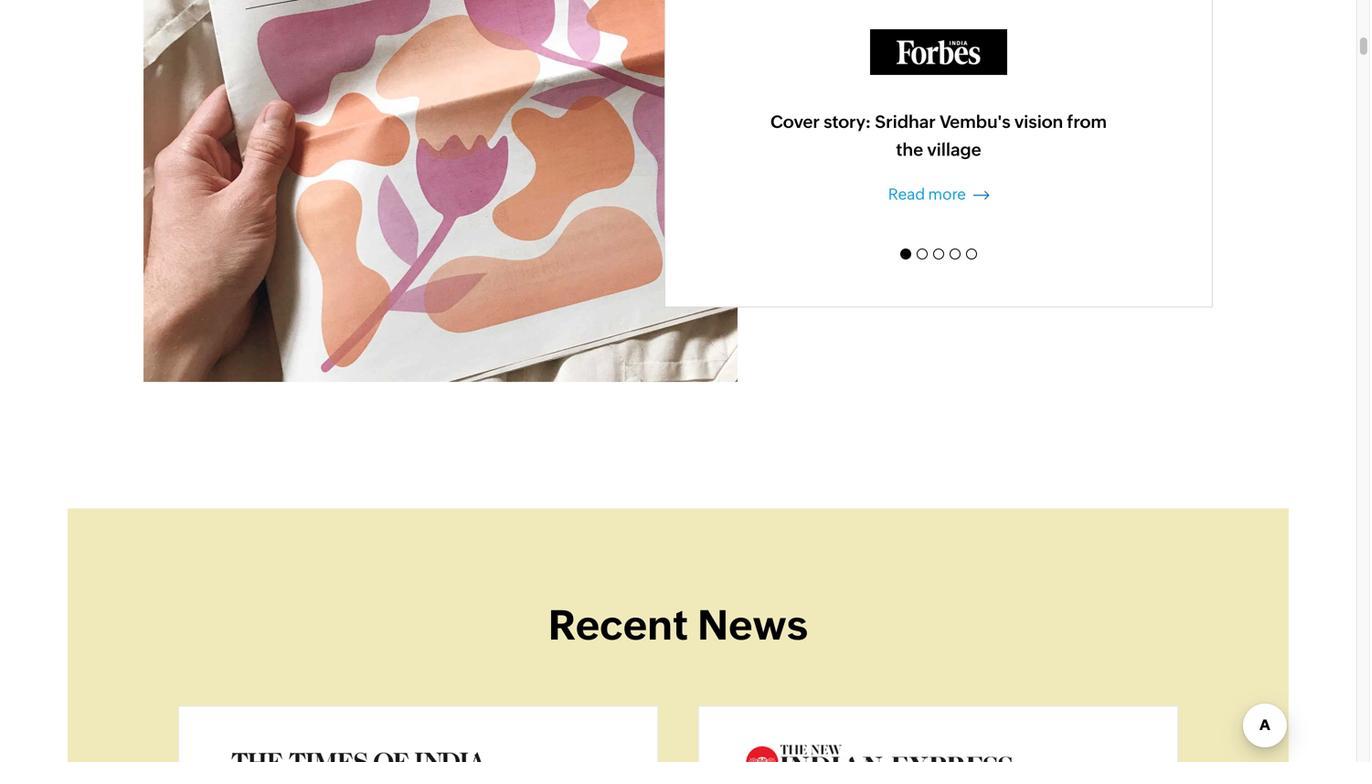 Task type: describe. For each thing, give the bounding box(es) containing it.
more
[[928, 185, 966, 203]]

recent news
[[548, 602, 808, 649]]

the
[[896, 140, 923, 159]]

vembu's
[[940, 112, 1011, 132]]

cover story: sridhar vembu's vision from the village tab panel
[[757, 29, 1121, 206]]

read more
[[888, 185, 969, 203]]

cover
[[771, 112, 820, 132]]

read more link
[[888, 185, 989, 203]]

news
[[698, 602, 808, 649]]

read
[[888, 185, 925, 203]]

village
[[927, 140, 982, 159]]

recent
[[548, 602, 688, 649]]



Task type: vqa. For each thing, say whether or not it's contained in the screenshot.
tab list
yes



Task type: locate. For each thing, give the bounding box(es) containing it.
from
[[1067, 112, 1107, 132]]

cover story: sridhar vembu's vision from the village
[[771, 112, 1107, 159]]

sridhar
[[875, 112, 936, 132]]

tab list
[[757, 242, 1121, 265]]

zoho_general_pages image
[[225, 744, 496, 762], [745, 744, 1016, 762]]

story:
[[824, 112, 871, 132]]

1 zoho_general_pages image from the left
[[225, 744, 496, 762]]

1 horizontal spatial zoho_general_pages image
[[745, 744, 1016, 762]]

vision
[[1015, 112, 1063, 132]]

2 zoho_general_pages image from the left
[[745, 744, 1016, 762]]

0 horizontal spatial zoho_general_pages image
[[225, 744, 496, 762]]



